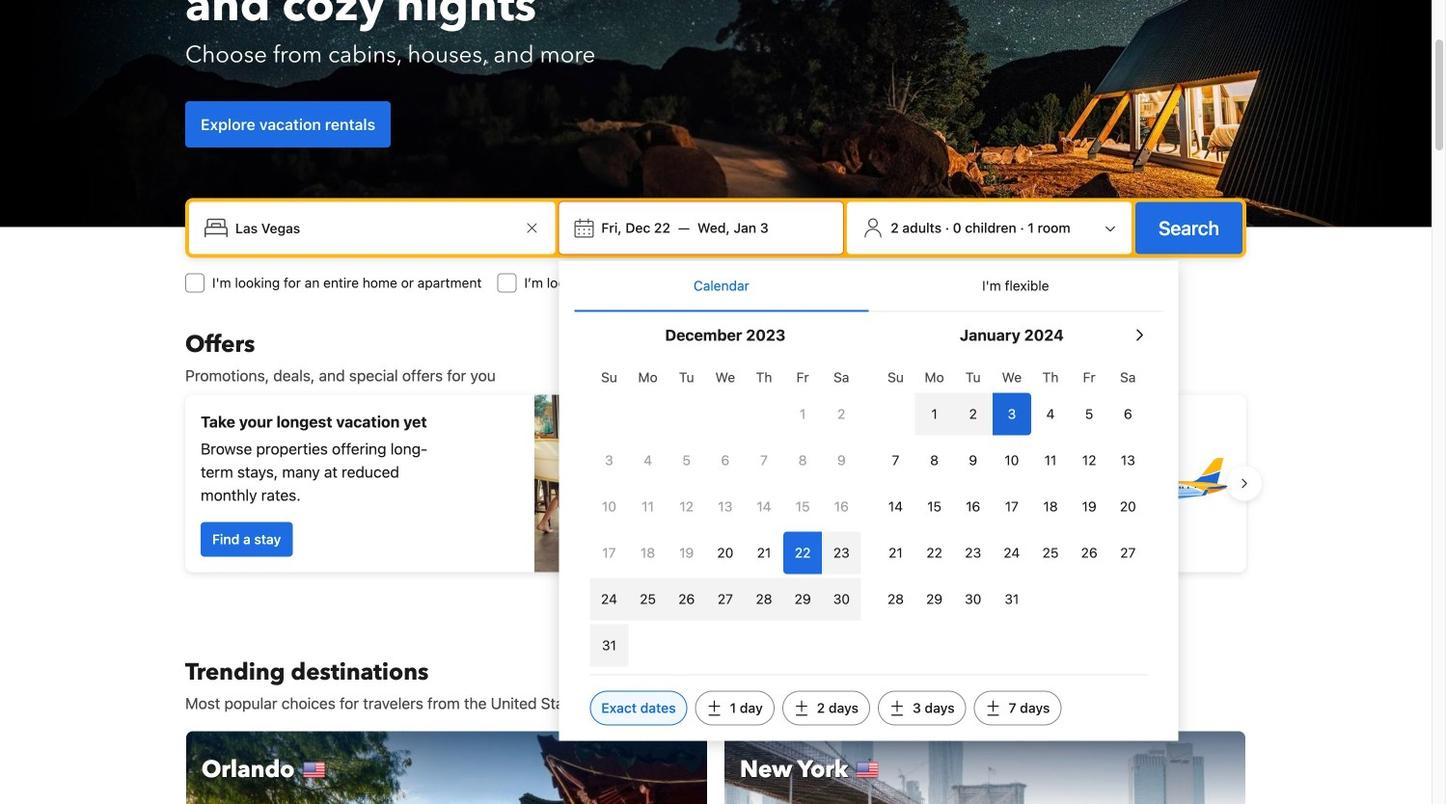 Task type: describe. For each thing, give the bounding box(es) containing it.
19 December 2023 checkbox
[[667, 532, 706, 575]]

24 December 2023 checkbox
[[590, 578, 629, 621]]

7 December 2023 checkbox
[[745, 440, 784, 482]]

5 December 2023 checkbox
[[667, 440, 706, 482]]

4 January 2024 checkbox
[[1031, 393, 1070, 436]]

29 December 2023 checkbox
[[784, 578, 822, 621]]

24 January 2024 checkbox
[[993, 532, 1031, 575]]

30 December 2023 checkbox
[[822, 578, 861, 621]]

1 December 2023 checkbox
[[784, 393, 822, 436]]

15 December 2023 checkbox
[[784, 486, 822, 528]]

19 January 2024 checkbox
[[1070, 486, 1109, 528]]

take your longest vacation yet image
[[535, 395, 708, 573]]

29 January 2024 checkbox
[[915, 578, 954, 621]]

22 January 2024 checkbox
[[915, 532, 954, 575]]

23 January 2024 checkbox
[[954, 532, 993, 575]]

fly away to your dream vacation image
[[1096, 416, 1231, 551]]

5 January 2024 checkbox
[[1070, 393, 1109, 436]]

21 January 2024 checkbox
[[876, 532, 915, 575]]

11 December 2023 checkbox
[[629, 486, 667, 528]]

21 December 2023 checkbox
[[745, 532, 784, 575]]

2 January 2024 checkbox
[[954, 393, 993, 436]]

30 January 2024 checkbox
[[954, 578, 993, 621]]

1 grid from the left
[[590, 358, 861, 667]]

6 December 2023 checkbox
[[706, 440, 745, 482]]

14 December 2023 checkbox
[[745, 486, 784, 528]]

31 December 2023 checkbox
[[590, 625, 629, 667]]

11 January 2024 checkbox
[[1031, 440, 1070, 482]]

9 January 2024 checkbox
[[954, 440, 993, 482]]

17 December 2023 checkbox
[[590, 532, 629, 575]]

10 December 2023 checkbox
[[590, 486, 629, 528]]

14 January 2024 checkbox
[[876, 486, 915, 528]]

3 December 2023 checkbox
[[590, 440, 629, 482]]

6 January 2024 checkbox
[[1109, 393, 1148, 436]]

26 January 2024 checkbox
[[1070, 532, 1109, 575]]

2 December 2023 checkbox
[[822, 393, 861, 436]]

27 January 2024 checkbox
[[1109, 532, 1148, 575]]

Where are you going? field
[[228, 211, 520, 246]]

25 December 2023 checkbox
[[629, 578, 667, 621]]

13 January 2024 checkbox
[[1109, 440, 1148, 482]]

31 January 2024 checkbox
[[993, 578, 1031, 621]]

18 January 2024 checkbox
[[1031, 486, 1070, 528]]



Task type: vqa. For each thing, say whether or not it's contained in the screenshot.
cell
yes



Task type: locate. For each thing, give the bounding box(es) containing it.
2 grid from the left
[[876, 358, 1148, 621]]

progress bar
[[697, 588, 735, 596]]

9 December 2023 checkbox
[[822, 440, 861, 482]]

1 horizontal spatial grid
[[876, 358, 1148, 621]]

28 December 2023 checkbox
[[745, 578, 784, 621]]

cell
[[915, 389, 954, 436], [954, 389, 993, 436], [993, 389, 1031, 436], [784, 528, 822, 575], [822, 528, 861, 575], [590, 575, 629, 621], [629, 575, 667, 621], [667, 575, 706, 621], [706, 575, 745, 621], [745, 575, 784, 621], [784, 575, 822, 621], [822, 575, 861, 621], [590, 621, 629, 667]]

4 December 2023 checkbox
[[629, 440, 667, 482]]

12 December 2023 checkbox
[[667, 486, 706, 528]]

8 January 2024 checkbox
[[915, 440, 954, 482]]

23 December 2023 checkbox
[[822, 532, 861, 575]]

12 January 2024 checkbox
[[1070, 440, 1109, 482]]

15 January 2024 checkbox
[[915, 486, 954, 528]]

20 January 2024 checkbox
[[1109, 486, 1148, 528]]

20 December 2023 checkbox
[[706, 532, 745, 575]]

26 December 2023 checkbox
[[667, 578, 706, 621]]

10 January 2024 checkbox
[[993, 440, 1031, 482]]

18 December 2023 checkbox
[[629, 532, 667, 575]]

16 January 2024 checkbox
[[954, 486, 993, 528]]

1 January 2024 checkbox
[[915, 393, 954, 436]]

13 December 2023 checkbox
[[706, 486, 745, 528]]

main content
[[170, 330, 1262, 805]]

22 December 2023 checkbox
[[784, 532, 822, 575]]

8 December 2023 checkbox
[[784, 440, 822, 482]]

0 horizontal spatial grid
[[590, 358, 861, 667]]

17 January 2024 checkbox
[[993, 486, 1031, 528]]

7 January 2024 checkbox
[[876, 440, 915, 482]]

grid
[[590, 358, 861, 667], [876, 358, 1148, 621]]

16 December 2023 checkbox
[[822, 486, 861, 528]]

28 January 2024 checkbox
[[876, 578, 915, 621]]

tab list
[[574, 261, 1163, 313]]

3 January 2024 checkbox
[[993, 393, 1031, 436]]

25 January 2024 checkbox
[[1031, 532, 1070, 575]]

region
[[170, 387, 1262, 580]]

27 December 2023 checkbox
[[706, 578, 745, 621]]



